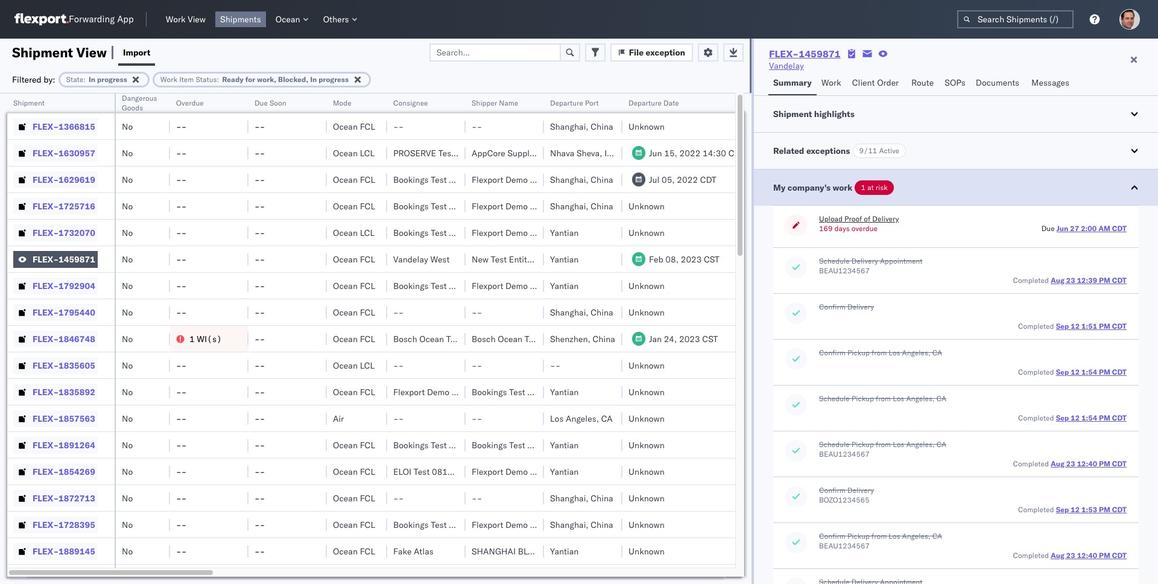 Task type: vqa. For each thing, say whether or not it's contained in the screenshot.
the (hk)
no



Task type: describe. For each thing, give the bounding box(es) containing it.
consignee button
[[387, 96, 454, 108]]

fcl for flex-1629619
[[360, 174, 375, 185]]

flex-1835605
[[33, 360, 95, 371]]

delivery for confirm delivery bozo1234565 completed sep 12 1:53 pm cdt
[[848, 486, 875, 495]]

flex- for flex-1366815 "button"
[[33, 121, 59, 132]]

flex-1728395
[[33, 519, 95, 530]]

client order button
[[848, 72, 907, 95]]

12 inside confirm delivery bozo1234565 completed sep 12 1:53 pm cdt
[[1071, 505, 1080, 514]]

shipments
[[220, 14, 261, 25]]

sops button
[[940, 72, 972, 95]]

china for flex-1366815
[[591, 121, 614, 132]]

sep 12 1:54 pm cdt button for schedule pickup from los angeles, ca
[[1057, 413, 1127, 422]]

23 for schedule pickup from los angeles, ca beau1234567 completed aug 23 12:40 pm cdt
[[1067, 459, 1076, 468]]

item
[[179, 75, 194, 84]]

flex-1630957
[[33, 148, 95, 158]]

1792904
[[59, 280, 95, 291]]

consignee for flex-1792904
[[449, 280, 490, 291]]

shanghai, china for flex-1728395
[[550, 519, 614, 530]]

05,
[[662, 174, 675, 185]]

india
[[605, 148, 624, 158]]

flex- for flex-1728395 button
[[33, 519, 59, 530]]

departure for departure date
[[629, 98, 662, 107]]

flex-1725716 button
[[13, 198, 98, 215]]

flex-1891264
[[33, 440, 95, 451]]

flexport. image
[[14, 13, 69, 25]]

co. for 1854269
[[562, 466, 574, 477]]

yantian for flex-1732070
[[550, 227, 579, 238]]

fcl for flex-1725716
[[360, 201, 375, 212]]

completed inside schedule pickup from los angeles, ca beau1234567 completed aug 23 12:40 pm cdt
[[1014, 459, 1049, 468]]

ocean fcl for flex-1728395
[[333, 519, 375, 530]]

client order
[[853, 77, 899, 88]]

due soon
[[255, 98, 286, 107]]

bookings test consignee for flex-1629619
[[394, 174, 490, 185]]

schedule pickup from los angeles, ca button for beau1234567
[[820, 440, 947, 450]]

china for flex-1728395
[[591, 519, 614, 530]]

ocean for 1629619
[[333, 174, 358, 185]]

flexport for 1728395
[[472, 519, 504, 530]]

completed sep 12 1:51 pm cdt
[[1019, 322, 1127, 331]]

flexport for 1732070
[[472, 227, 504, 238]]

angeles, for confirm pickup from los angeles, ca beau1234567 completed aug 23 12:40 pm cdt
[[903, 532, 931, 541]]

co. for 1725716
[[562, 201, 574, 212]]

3 resize handle column header from the left
[[234, 94, 249, 584]]

departure date button
[[623, 96, 750, 108]]

ocean for 1835892
[[333, 387, 358, 397]]

flex-1795440
[[33, 307, 95, 318]]

0 horizontal spatial jun
[[649, 148, 662, 158]]

lcl for proserve
[[360, 148, 375, 158]]

demo for 1728395
[[506, 519, 528, 530]]

2:00
[[1082, 224, 1097, 233]]

exception
[[646, 47, 686, 58]]

documents
[[976, 77, 1020, 88]]

completed inside schedule delivery appointment beau1234567 completed aug 23 12:39 pm cdt
[[1014, 276, 1049, 285]]

bozo1234565
[[820, 495, 870, 505]]

wi(s)
[[197, 333, 222, 344]]

am
[[1099, 224, 1111, 233]]

shipment highlights
[[774, 109, 855, 119]]

flexport demo shipper co. for 1725716
[[472, 201, 574, 212]]

3 pm from the top
[[1100, 368, 1111, 377]]

shipper name
[[472, 98, 519, 107]]

ocean for 1835605
[[333, 360, 358, 371]]

12 for schedule pickup from los angeles, ca
[[1071, 413, 1080, 422]]

work inside work button
[[822, 77, 842, 88]]

pm inside schedule delivery appointment beau1234567 completed aug 23 12:39 pm cdt
[[1100, 276, 1111, 285]]

west
[[431, 254, 450, 265]]

sep 12 1:54 pm cdt button for confirm pickup from los angeles, ca
[[1057, 368, 1127, 377]]

flex- for flex-1795440 button
[[33, 307, 59, 318]]

flex-1872713 button
[[13, 490, 98, 507]]

1732070
[[59, 227, 95, 238]]

bookings test consignee for flex-1891264
[[394, 440, 490, 451]]

cdt inside confirm pickup from los angeles, ca beau1234567 completed aug 23 12:40 pm cdt
[[1113, 551, 1127, 560]]

aug 23 12:39 pm cdt button
[[1051, 276, 1127, 285]]

beau1234567 for schedule
[[820, 450, 870, 459]]

yantian for flex-1889145
[[550, 546, 579, 557]]

vandelay link
[[770, 60, 804, 72]]

overdue
[[852, 224, 878, 233]]

1:53
[[1082, 505, 1098, 514]]

order
[[878, 77, 899, 88]]

shenzhen,
[[550, 333, 591, 344]]

jun 15, 2022 14:30 cdt
[[649, 148, 745, 158]]

1846748
[[59, 333, 95, 344]]

fcl for flex-1835892
[[360, 387, 375, 397]]

flexport for 1629619
[[472, 174, 504, 185]]

overdue
[[176, 98, 204, 107]]

work view
[[166, 14, 206, 25]]

unknown for 1835605
[[629, 360, 665, 371]]

bookings for flex-1728395
[[394, 519, 429, 530]]

completed inside confirm pickup from los angeles, ca beau1234567 completed aug 23 12:40 pm cdt
[[1014, 551, 1049, 560]]

1 progress from the left
[[97, 75, 127, 84]]

pickup for confirm pickup from los angeles, ca
[[848, 348, 870, 357]]

documents button
[[972, 72, 1027, 95]]

vandelay for vandelay west
[[394, 254, 428, 265]]

unknown for 1725716
[[629, 201, 665, 212]]

ocean fcl for flex-1725716
[[333, 201, 375, 212]]

work item status : ready for work, blocked, in progress
[[160, 75, 349, 84]]

1854269
[[59, 466, 95, 477]]

fcl for flex-1889145
[[360, 546, 375, 557]]

eloi
[[394, 466, 412, 477]]

beau1234567 inside schedule delivery appointment beau1234567 completed aug 23 12:39 pm cdt
[[820, 266, 870, 275]]

entity
[[509, 254, 532, 265]]

risk
[[876, 183, 888, 192]]

2
[[534, 254, 539, 265]]

shanghai, for flex-1872713
[[550, 493, 589, 504]]

1 wi(s)
[[190, 333, 222, 344]]

active
[[880, 146, 900, 155]]

related exceptions
[[774, 145, 851, 156]]

169 days overdue
[[820, 224, 878, 233]]

ocean for 1795440
[[333, 307, 358, 318]]

flex-1630957 button
[[13, 145, 98, 161]]

flex-1459871 inside "button"
[[33, 254, 95, 265]]

appcore
[[472, 148, 506, 158]]

flex- for flex-1889145 button
[[33, 546, 59, 557]]

1 bosch from the left
[[394, 333, 417, 344]]

flex-1725716
[[33, 201, 95, 212]]

flex-1846748
[[33, 333, 95, 344]]

1 for 1 wi(s)
[[190, 333, 195, 344]]

new test entity 2
[[472, 254, 539, 265]]

no for flex-1835892
[[122, 387, 133, 397]]

ocean for 1366815
[[333, 121, 358, 132]]

account
[[457, 148, 489, 158]]

12 for confirm pickup from los angeles, ca
[[1071, 368, 1080, 377]]

forwarding
[[69, 14, 115, 25]]

client
[[853, 77, 875, 88]]

date
[[664, 98, 679, 107]]

due for due soon
[[255, 98, 268, 107]]

flexport for 1725716
[[472, 201, 504, 212]]

ocean lcl for bookings test consignee
[[333, 227, 375, 238]]

summary button
[[769, 72, 817, 95]]

flexport demo shipper co. for 1732070
[[472, 227, 574, 238]]

vandelay west
[[394, 254, 450, 265]]

shanghai, for flex-1629619
[[550, 174, 589, 185]]

demo for 1629619
[[506, 174, 528, 185]]

filtered by:
[[12, 74, 55, 85]]

4 pm from the top
[[1100, 413, 1111, 422]]

2 pm from the top
[[1100, 322, 1111, 331]]

file exception
[[629, 47, 686, 58]]

shipper for flex-1854269
[[530, 466, 560, 477]]

no for flex-1846748
[[122, 333, 133, 344]]

from for schedule pickup from los angeles, ca beau1234567 completed aug 23 12:40 pm cdt
[[876, 440, 891, 449]]

shenzhen, china
[[550, 333, 615, 344]]

flex- for flex-1857563 button
[[33, 413, 59, 424]]

shanghai bluetech co., ltd
[[472, 546, 598, 557]]

angeles, for confirm pickup from los angeles, ca
[[903, 348, 931, 357]]

1891264
[[59, 440, 95, 451]]

no for flex-1459871
[[122, 254, 133, 265]]

flex-1854269 button
[[13, 463, 98, 480]]

resize handle column header for shipment
[[100, 94, 115, 584]]

others button
[[318, 11, 362, 27]]

status
[[196, 75, 217, 84]]

sep for confirm delivery
[[1057, 322, 1070, 331]]

bluetech
[[518, 546, 562, 557]]

work for view
[[166, 14, 186, 25]]

Search Shipments (/) text field
[[958, 10, 1074, 28]]

mode
[[333, 98, 352, 107]]

1835892
[[59, 387, 95, 397]]

fcl for flex-1846748
[[360, 333, 375, 344]]

by:
[[44, 74, 55, 85]]

flexport for 1792904
[[472, 280, 504, 291]]

dangerous
[[122, 94, 157, 103]]

23 inside schedule delivery appointment beau1234567 completed aug 23 12:39 pm cdt
[[1067, 276, 1076, 285]]

15,
[[665, 148, 678, 158]]

flex-1795440 button
[[13, 304, 98, 321]]

flex-1792904
[[33, 280, 95, 291]]

ocean fcl for flex-1792904
[[333, 280, 375, 291]]

flex- for flex-1725716 button
[[33, 201, 59, 212]]

flex-1728395 button
[[13, 516, 98, 533]]

confirm for confirm pickup from los angeles, ca beau1234567 completed aug 23 12:40 pm cdt
[[820, 532, 846, 541]]

27
[[1071, 224, 1080, 233]]

12 for confirm delivery
[[1071, 322, 1080, 331]]

china for flex-1872713
[[591, 493, 614, 504]]

for
[[245, 75, 255, 84]]

co. for 1728395
[[562, 519, 574, 530]]

2 in from the left
[[310, 75, 317, 84]]

flex-1629619 button
[[13, 171, 98, 188]]

1872713
[[59, 493, 95, 504]]

ca for schedule pickup from los angeles, ca beau1234567 completed aug 23 12:40 pm cdt
[[937, 440, 947, 449]]

due jun 27 2:00 am cdt
[[1042, 224, 1127, 233]]

pickup for schedule pickup from los angeles, ca
[[852, 394, 874, 403]]

schedule delivery appointment button
[[820, 257, 923, 266]]

unknown for 1835892
[[629, 387, 665, 397]]

1 bosch ocean test from the left
[[394, 333, 462, 344]]

unknown for 1891264
[[629, 440, 665, 451]]

no for flex-1792904
[[122, 280, 133, 291]]



Task type: locate. For each thing, give the bounding box(es) containing it.
shipper for flex-1725716
[[530, 201, 560, 212]]

china for flex-1629619
[[591, 174, 614, 185]]

1 vertical spatial 1
[[190, 333, 195, 344]]

ocean for 1891264
[[333, 440, 358, 451]]

flex- for flex-1835892 button
[[33, 387, 59, 397]]

Search... text field
[[430, 43, 561, 61]]

1 horizontal spatial jun
[[1057, 224, 1069, 233]]

shipper for flex-1629619
[[530, 174, 560, 185]]

bookings test consignee for flex-1792904
[[394, 280, 490, 291]]

2 schedule from the top
[[820, 394, 850, 403]]

filtered
[[12, 74, 41, 85]]

fake atlas
[[394, 546, 434, 557]]

12 ocean fcl from the top
[[333, 519, 375, 530]]

12:40 up 1:53
[[1078, 459, 1098, 468]]

flex- for flex-1792904 "button"
[[33, 280, 59, 291]]

12 no from the top
[[122, 413, 133, 424]]

fcl for flex-1872713
[[360, 493, 375, 504]]

flex-1366815 button
[[13, 118, 98, 135]]

1 horizontal spatial departure
[[629, 98, 662, 107]]

12:40 down 1:53
[[1078, 551, 1098, 560]]

2 bosch ocean test from the left
[[472, 333, 541, 344]]

bosch
[[394, 333, 417, 344], [472, 333, 496, 344]]

unknown for 1889145
[[629, 546, 665, 557]]

aug inside confirm pickup from los angeles, ca beau1234567 completed aug 23 12:40 pm cdt
[[1051, 551, 1065, 560]]

schedule for schedule pickup from los angeles, ca beau1234567 completed aug 23 12:40 pm cdt
[[820, 440, 850, 449]]

0 vertical spatial sep 12 1:54 pm cdt button
[[1057, 368, 1127, 377]]

5 unknown from the top
[[629, 307, 665, 318]]

0 vertical spatial 2022
[[680, 148, 701, 158]]

flex- down flex-1459871 "button"
[[33, 280, 59, 291]]

ca
[[933, 348, 943, 357], [937, 394, 947, 403], [602, 413, 613, 424], [937, 440, 947, 449], [933, 532, 943, 541]]

2023
[[681, 254, 702, 265], [680, 333, 701, 344]]

pm inside confirm pickup from los angeles, ca beau1234567 completed aug 23 12:40 pm cdt
[[1100, 551, 1111, 560]]

work left item
[[160, 75, 177, 84]]

1 shanghai, from the top
[[550, 121, 589, 132]]

flex- down flex-1728395 button
[[33, 546, 59, 557]]

1 horizontal spatial 1459871
[[799, 48, 841, 60]]

169
[[820, 224, 833, 233]]

4 shanghai, from the top
[[550, 307, 589, 318]]

2 aug 23 12:40 pm cdt button from the top
[[1051, 551, 1127, 560]]

jan
[[649, 333, 662, 344]]

ocean fcl for flex-1835892
[[333, 387, 375, 397]]

unknown for 1728395
[[629, 519, 665, 530]]

1 confirm from the top
[[820, 302, 846, 311]]

081801
[[432, 466, 464, 477]]

1 1:54 from the top
[[1082, 368, 1098, 377]]

1 horizontal spatial view
[[188, 14, 206, 25]]

confirm delivery bozo1234565 completed sep 12 1:53 pm cdt
[[820, 486, 1127, 514]]

upload
[[820, 214, 843, 223]]

ocean fcl for flex-1459871
[[333, 254, 375, 265]]

delivery inside button
[[873, 214, 899, 223]]

0 vertical spatial 23
[[1067, 276, 1076, 285]]

0 horizontal spatial :
[[83, 75, 86, 84]]

1 ocean fcl from the top
[[333, 121, 375, 132]]

2 1:54 from the top
[[1082, 413, 1098, 422]]

bookings test consignee for flex-1725716
[[394, 201, 490, 212]]

unknown for 1792904
[[629, 280, 665, 291]]

3 lcl from the top
[[360, 360, 375, 371]]

6 pm from the top
[[1100, 505, 1111, 514]]

7 pm from the top
[[1100, 551, 1111, 560]]

from
[[872, 348, 887, 357], [876, 394, 891, 403], [876, 440, 891, 449], [872, 532, 887, 541]]

5 shanghai, from the top
[[550, 493, 589, 504]]

3 23 from the top
[[1067, 551, 1076, 560]]

1 ocean lcl from the top
[[333, 148, 375, 158]]

1 vertical spatial due
[[1042, 224, 1055, 233]]

1 vertical spatial confirm pickup from los angeles, ca button
[[820, 532, 943, 541]]

name
[[499, 98, 519, 107]]

from for confirm pickup from los angeles, ca beau1234567 completed aug 23 12:40 pm cdt
[[872, 532, 887, 541]]

1 aug 23 12:40 pm cdt button from the top
[[1051, 459, 1127, 468]]

12:40
[[1078, 459, 1098, 468], [1078, 551, 1098, 560]]

23 inside confirm pickup from los angeles, ca beau1234567 completed aug 23 12:40 pm cdt
[[1067, 551, 1076, 560]]

departure left date
[[629, 98, 662, 107]]

1 horizontal spatial bosch
[[472, 333, 496, 344]]

flex- down flex-1857563 button
[[33, 440, 59, 451]]

in
[[89, 75, 95, 84], [310, 75, 317, 84]]

1 horizontal spatial bosch ocean test
[[472, 333, 541, 344]]

los inside schedule pickup from los angeles, ca beau1234567 completed aug 23 12:40 pm cdt
[[893, 440, 905, 449]]

9/11 active
[[860, 146, 900, 155]]

2 vertical spatial beau1234567
[[820, 541, 870, 550]]

17 no from the top
[[122, 546, 133, 557]]

flex- up the summary
[[770, 48, 799, 60]]

flex-1889145
[[33, 546, 95, 557]]

pickup inside confirm pickup from los angeles, ca beau1234567 completed aug 23 12:40 pm cdt
[[848, 532, 870, 541]]

beau1234567 up confirm delivery
[[820, 266, 870, 275]]

mode button
[[327, 96, 375, 108]]

1 horizontal spatial progress
[[319, 75, 349, 84]]

1459871 inside "button"
[[59, 254, 95, 265]]

1 horizontal spatial in
[[310, 75, 317, 84]]

0 vertical spatial 12:40
[[1078, 459, 1098, 468]]

goods
[[122, 103, 143, 112]]

12 fcl from the top
[[360, 519, 375, 530]]

1 confirm delivery button from the top
[[820, 302, 875, 312]]

flex- up flex-1889145 button
[[33, 519, 59, 530]]

flex- inside button
[[33, 201, 59, 212]]

confirm for confirm delivery bozo1234565 completed sep 12 1:53 pm cdt
[[820, 486, 846, 495]]

in right the "state"
[[89, 75, 95, 84]]

1 horizontal spatial 1
[[861, 183, 866, 192]]

2 bosch from the left
[[472, 333, 496, 344]]

fake
[[394, 546, 412, 557]]

resize handle column header for mode
[[373, 94, 387, 584]]

0 horizontal spatial progress
[[97, 75, 127, 84]]

beau1234567 inside confirm pickup from los angeles, ca beau1234567 completed aug 23 12:40 pm cdt
[[820, 541, 870, 550]]

3 shanghai, from the top
[[550, 201, 589, 212]]

bosch ocean test
[[394, 333, 462, 344], [472, 333, 541, 344]]

exceptions
[[807, 145, 851, 156]]

flex- up flex-1835605 button
[[33, 333, 59, 344]]

1 12:40 from the top
[[1078, 459, 1098, 468]]

0 horizontal spatial bosch ocean test
[[394, 333, 462, 344]]

ocean for 1630957
[[333, 148, 358, 158]]

from inside confirm pickup from los angeles, ca beau1234567 completed aug 23 12:40 pm cdt
[[872, 532, 887, 541]]

demo for 1792904
[[506, 280, 528, 291]]

1 vertical spatial jun
[[1057, 224, 1069, 233]]

1 vertical spatial shipment
[[13, 98, 45, 107]]

flex-1835892 button
[[13, 384, 98, 400]]

1 vertical spatial aug 23 12:40 pm cdt button
[[1051, 551, 1127, 560]]

route button
[[907, 72, 940, 95]]

9 unknown from the top
[[629, 440, 665, 451]]

schedule pickup from los angeles, ca button down schedule pickup from los angeles, ca
[[820, 440, 947, 450]]

: left ready
[[217, 75, 219, 84]]

co.
[[562, 174, 574, 185], [562, 201, 574, 212], [562, 227, 574, 238], [562, 280, 574, 291], [484, 387, 496, 397], [562, 466, 574, 477], [562, 519, 574, 530]]

forwarding app
[[69, 14, 134, 25]]

bookings for flex-1629619
[[394, 174, 429, 185]]

los inside confirm pickup from los angeles, ca beau1234567 completed aug 23 12:40 pm cdt
[[889, 532, 901, 541]]

12 unknown from the top
[[629, 519, 665, 530]]

flex- down flex-1792904 "button"
[[33, 307, 59, 318]]

0 horizontal spatial flex-1459871
[[33, 254, 95, 265]]

1 vertical spatial 12:40
[[1078, 551, 1098, 560]]

shipper inside "button"
[[472, 98, 497, 107]]

shipment
[[12, 44, 73, 61], [13, 98, 45, 107], [774, 109, 813, 119]]

delivery for schedule delivery appointment beau1234567 completed aug 23 12:39 pm cdt
[[852, 257, 879, 266]]

no for flex-1630957
[[122, 148, 133, 158]]

0 vertical spatial flex-1459871
[[770, 48, 841, 60]]

ocean fcl for flex-1891264
[[333, 440, 375, 451]]

flex-1459871 up the summary
[[770, 48, 841, 60]]

of
[[864, 214, 871, 223]]

2 departure from the left
[[629, 98, 662, 107]]

co. for 1792904
[[562, 280, 574, 291]]

work for item
[[160, 75, 177, 84]]

10 unknown from the top
[[629, 466, 665, 477]]

ocean for 1872713
[[333, 493, 358, 504]]

2 vertical spatial aug
[[1051, 551, 1065, 560]]

completed inside confirm delivery bozo1234565 completed sep 12 1:53 pm cdt
[[1019, 505, 1055, 514]]

fcl for flex-1792904
[[360, 280, 375, 291]]

pm inside confirm delivery bozo1234565 completed sep 12 1:53 pm cdt
[[1100, 505, 1111, 514]]

confirm up bozo1234565
[[820, 486, 846, 495]]

ca inside button
[[937, 394, 947, 403]]

1 in from the left
[[89, 75, 95, 84]]

shipment down summary button at the top right of the page
[[774, 109, 813, 119]]

my company's work
[[774, 182, 853, 193]]

1 departure from the left
[[550, 98, 584, 107]]

flex-1629619
[[33, 174, 95, 185]]

flex-1872713
[[33, 493, 95, 504]]

1 vertical spatial aug
[[1051, 459, 1065, 468]]

shipment for shipment view
[[12, 44, 73, 61]]

flex- inside "button"
[[33, 280, 59, 291]]

demo for 1725716
[[506, 201, 528, 212]]

1 sep from the top
[[1057, 322, 1070, 331]]

sops
[[945, 77, 966, 88]]

1 vertical spatial beau1234567
[[820, 450, 870, 459]]

consignee inside consignee button
[[394, 98, 428, 107]]

13 ocean fcl from the top
[[333, 546, 375, 557]]

ocean fcl for flex-1854269
[[333, 466, 375, 477]]

los for confirm pickup from los angeles, ca beau1234567 completed aug 23 12:40 pm cdt
[[889, 532, 901, 541]]

confirm delivery button for bozo1234565
[[820, 486, 875, 495]]

2 ocean fcl from the top
[[333, 174, 375, 185]]

shanghai, china for flex-1725716
[[550, 201, 614, 212]]

1630957
[[59, 148, 95, 158]]

flexport demo shipper co.
[[472, 174, 574, 185], [472, 201, 574, 212], [472, 227, 574, 238], [472, 280, 574, 291], [394, 387, 496, 397], [472, 466, 574, 477], [472, 519, 574, 530]]

flex- up flex-1835892 button
[[33, 360, 59, 371]]

ocean inside button
[[276, 14, 300, 25]]

2 sep from the top
[[1057, 368, 1070, 377]]

jul 05, 2022 cdt
[[649, 174, 717, 185]]

7 no from the top
[[122, 280, 133, 291]]

2 : from the left
[[217, 75, 219, 84]]

1:54
[[1082, 368, 1098, 377], [1082, 413, 1098, 422]]

shipment up by:
[[12, 44, 73, 61]]

no for flex-1795440
[[122, 307, 133, 318]]

confirm pickup from los angeles, ca button
[[820, 348, 943, 358], [820, 532, 943, 541]]

confirm down confirm delivery
[[820, 348, 846, 357]]

0 vertical spatial 2023
[[681, 254, 702, 265]]

work up highlights
[[822, 77, 842, 88]]

import
[[123, 47, 150, 58]]

aug 23 12:40 pm cdt button down 1:53
[[1051, 551, 1127, 560]]

jun left '27'
[[1057, 224, 1069, 233]]

consignee for flex-1629619
[[449, 174, 490, 185]]

aug
[[1051, 276, 1065, 285], [1051, 459, 1065, 468], [1051, 551, 1065, 560]]

12:40 inside schedule pickup from los angeles, ca beau1234567 completed aug 23 12:40 pm cdt
[[1078, 459, 1098, 468]]

2 lcl from the top
[[360, 227, 375, 238]]

shipper for flex-1732070
[[530, 227, 560, 238]]

confirm inside confirm pickup from los angeles, ca beau1234567 completed aug 23 12:40 pm cdt
[[820, 532, 846, 541]]

1 shanghai, china from the top
[[550, 121, 614, 132]]

5 shanghai, china from the top
[[550, 493, 614, 504]]

2 schedule pickup from los angeles, ca button from the top
[[820, 440, 947, 450]]

view for shipment view
[[76, 44, 107, 61]]

3 no from the top
[[122, 174, 133, 185]]

eloi test 081801
[[394, 466, 464, 477]]

pickup inside schedule pickup from los angeles, ca beau1234567 completed aug 23 12:40 pm cdt
[[852, 440, 874, 449]]

2 aug from the top
[[1051, 459, 1065, 468]]

fcl
[[360, 121, 375, 132], [360, 174, 375, 185], [360, 201, 375, 212], [360, 254, 375, 265], [360, 280, 375, 291], [360, 307, 375, 318], [360, 333, 375, 344], [360, 387, 375, 397], [360, 440, 375, 451], [360, 466, 375, 477], [360, 493, 375, 504], [360, 519, 375, 530], [360, 546, 375, 557]]

jul
[[649, 174, 660, 185]]

due for due jun 27 2:00 am cdt
[[1042, 224, 1055, 233]]

view left shipments link
[[188, 14, 206, 25]]

china for flex-1795440
[[591, 307, 614, 318]]

0 vertical spatial aug 23 12:40 pm cdt button
[[1051, 459, 1127, 468]]

pickup down confirm delivery
[[848, 348, 870, 357]]

0 vertical spatial aug
[[1051, 276, 1065, 285]]

1 horizontal spatial :
[[217, 75, 219, 84]]

2 confirm pickup from los angeles, ca button from the top
[[820, 532, 943, 541]]

consignee for flex-1725716
[[449, 201, 490, 212]]

flex-1366815
[[33, 121, 95, 132]]

shipment for shipment
[[13, 98, 45, 107]]

1 fcl from the top
[[360, 121, 375, 132]]

0 vertical spatial vandelay
[[770, 60, 804, 71]]

0 horizontal spatial 1459871
[[59, 254, 95, 265]]

ltd
[[583, 546, 598, 557]]

8 resize handle column header from the left
[[608, 94, 623, 584]]

0 vertical spatial beau1234567
[[820, 266, 870, 275]]

fcl for flex-1891264
[[360, 440, 375, 451]]

resize handle column header for dangerous goods
[[156, 94, 170, 584]]

16 no from the top
[[122, 519, 133, 530]]

flexport demo shipper co. for 1854269
[[472, 466, 574, 477]]

0 vertical spatial confirm delivery button
[[820, 302, 875, 312]]

5 fcl from the top
[[360, 280, 375, 291]]

vandelay up the summary
[[770, 60, 804, 71]]

due left soon
[[255, 98, 268, 107]]

due left '27'
[[1042, 224, 1055, 233]]

flex- for flex-1629619 button
[[33, 174, 59, 185]]

2 beau1234567 from the top
[[820, 450, 870, 459]]

flex- down flex-1366815 "button"
[[33, 148, 59, 158]]

upload proof of delivery button
[[820, 214, 899, 224]]

2 vertical spatial schedule
[[820, 440, 850, 449]]

10 fcl from the top
[[360, 466, 375, 477]]

cst right "08,"
[[704, 254, 720, 265]]

no for flex-1891264
[[122, 440, 133, 451]]

delivery for confirm delivery
[[848, 302, 875, 311]]

completed sep 12 1:54 pm cdt for confirm pickup from los angeles, ca
[[1019, 368, 1127, 377]]

los
[[889, 348, 901, 357], [893, 394, 905, 403], [550, 413, 564, 424], [893, 440, 905, 449], [889, 532, 901, 541]]

1 resize handle column header from the left
[[100, 94, 115, 584]]

resize handle column header
[[100, 94, 115, 584], [156, 94, 170, 584], [234, 94, 249, 584], [313, 94, 327, 584], [373, 94, 387, 584], [451, 94, 466, 584], [530, 94, 544, 584], [608, 94, 623, 584]]

flex- down the shipment button
[[33, 121, 59, 132]]

no for flex-1835605
[[122, 360, 133, 371]]

delivery right of
[[873, 214, 899, 223]]

flex-1459871 up flex-1792904
[[33, 254, 95, 265]]

1 12 from the top
[[1071, 322, 1080, 331]]

1 vertical spatial 23
[[1067, 459, 1076, 468]]

air
[[333, 413, 344, 424]]

shanghai, china for flex-1629619
[[550, 174, 614, 185]]

schedule for schedule delivery appointment beau1234567 completed aug 23 12:39 pm cdt
[[820, 257, 850, 266]]

flex-1891264 button
[[13, 437, 98, 454]]

1 vertical spatial schedule
[[820, 394, 850, 403]]

6 resize handle column header from the left
[[451, 94, 466, 584]]

0 vertical spatial ocean lcl
[[333, 148, 375, 158]]

0 vertical spatial 1
[[861, 183, 866, 192]]

0 horizontal spatial bosch
[[394, 333, 417, 344]]

2022 right 05,
[[677, 174, 698, 185]]

file exception button
[[611, 43, 693, 61], [611, 43, 693, 61]]

: right by:
[[83, 75, 86, 84]]

23 up sep 12 1:53 pm cdt button at bottom
[[1067, 459, 1076, 468]]

confirm pickup from los angeles, ca button down bozo1234565
[[820, 532, 943, 541]]

cst
[[704, 254, 720, 265], [703, 333, 718, 344]]

pickup inside button
[[852, 394, 874, 403]]

delivery down overdue at the right top of page
[[852, 257, 879, 266]]

4 no from the top
[[122, 201, 133, 212]]

1:54 for schedule pickup from los angeles, ca
[[1082, 413, 1098, 422]]

0 vertical spatial view
[[188, 14, 206, 25]]

11 unknown from the top
[[629, 493, 665, 504]]

ocean for 1459871
[[333, 254, 358, 265]]

4 sep from the top
[[1057, 505, 1070, 514]]

14 no from the top
[[122, 466, 133, 477]]

shanghai, for flex-1728395
[[550, 519, 589, 530]]

aug 23 12:40 pm cdt button up 1:53
[[1051, 459, 1127, 468]]

bookings for flex-1725716
[[394, 201, 429, 212]]

bookings
[[394, 174, 429, 185], [394, 201, 429, 212], [394, 227, 429, 238], [394, 280, 429, 291], [472, 387, 507, 397], [394, 440, 429, 451], [472, 440, 507, 451], [394, 519, 429, 530]]

cst right 24,
[[703, 333, 718, 344]]

delivery inside schedule delivery appointment beau1234567 completed aug 23 12:39 pm cdt
[[852, 257, 879, 266]]

cst for feb 08, 2023 cst
[[704, 254, 720, 265]]

1 unknown from the top
[[629, 121, 665, 132]]

8 unknown from the top
[[629, 413, 665, 424]]

from inside schedule pickup from los angeles, ca beau1234567 completed aug 23 12:40 pm cdt
[[876, 440, 891, 449]]

work view link
[[161, 11, 211, 27]]

5 no from the top
[[122, 227, 133, 238]]

pickup
[[848, 348, 870, 357], [852, 394, 874, 403], [852, 440, 874, 449], [848, 532, 870, 541]]

beau1234567 down bozo1234565
[[820, 541, 870, 550]]

sep
[[1057, 322, 1070, 331], [1057, 368, 1070, 377], [1057, 413, 1070, 422], [1057, 505, 1070, 514]]

2 no from the top
[[122, 148, 133, 158]]

work,
[[257, 75, 276, 84]]

2 12 from the top
[[1071, 368, 1080, 377]]

0 horizontal spatial in
[[89, 75, 95, 84]]

flex-1732070 button
[[13, 224, 98, 241]]

state
[[66, 75, 83, 84]]

ca inside confirm pickup from los angeles, ca beau1234567 completed aug 23 12:40 pm cdt
[[933, 532, 943, 541]]

2 confirm delivery button from the top
[[820, 486, 875, 495]]

0 vertical spatial confirm pickup from los angeles, ca button
[[820, 348, 943, 358]]

0 vertical spatial jun
[[649, 148, 662, 158]]

1 vertical spatial 2022
[[677, 174, 698, 185]]

schedule inside schedule delivery appointment beau1234567 completed aug 23 12:39 pm cdt
[[820, 257, 850, 266]]

1 vertical spatial completed sep 12 1:54 pm cdt
[[1019, 413, 1127, 422]]

0 vertical spatial schedule pickup from los angeles, ca button
[[820, 394, 947, 404]]

1 vertical spatial ocean lcl
[[333, 227, 375, 238]]

work inside work view 'link'
[[166, 14, 186, 25]]

delivery inside confirm delivery bozo1234565 completed sep 12 1:53 pm cdt
[[848, 486, 875, 495]]

1 horizontal spatial vandelay
[[770, 60, 804, 71]]

1 vertical spatial lcl
[[360, 227, 375, 238]]

1 lcl from the top
[[360, 148, 375, 158]]

flex- for flex-1872713 button
[[33, 493, 59, 504]]

beau1234567 inside schedule pickup from los angeles, ca beau1234567 completed aug 23 12:40 pm cdt
[[820, 450, 870, 459]]

4 shanghai, china from the top
[[550, 307, 614, 318]]

aug inside schedule pickup from los angeles, ca beau1234567 completed aug 23 12:40 pm cdt
[[1051, 459, 1065, 468]]

2023 right 24,
[[680, 333, 701, 344]]

departure for departure port
[[550, 98, 584, 107]]

schedule inside schedule pickup from los angeles, ca beau1234567 completed aug 23 12:40 pm cdt
[[820, 440, 850, 449]]

beau1234567 up bozo1234565
[[820, 450, 870, 459]]

2 vertical spatial 23
[[1067, 551, 1076, 560]]

5 yantian from the top
[[550, 440, 579, 451]]

confirm down bozo1234565
[[820, 532, 846, 541]]

0 vertical spatial 1459871
[[799, 48, 841, 60]]

aug 23 12:40 pm cdt button for confirm pickup from los angeles, ca beau1234567 completed aug 23 12:40 pm cdt
[[1051, 551, 1127, 560]]

0 horizontal spatial view
[[76, 44, 107, 61]]

aug inside schedule delivery appointment beau1234567 completed aug 23 12:39 pm cdt
[[1051, 276, 1065, 285]]

ltd
[[536, 148, 549, 158]]

departure port
[[550, 98, 599, 107]]

view up state : in progress
[[76, 44, 107, 61]]

1 horizontal spatial due
[[1042, 224, 1055, 233]]

2 23 from the top
[[1067, 459, 1076, 468]]

flexport
[[472, 174, 504, 185], [472, 201, 504, 212], [472, 227, 504, 238], [472, 280, 504, 291], [394, 387, 425, 397], [472, 466, 504, 477], [472, 519, 504, 530]]

aug up sep 12 1:53 pm cdt button at bottom
[[1051, 459, 1065, 468]]

0 horizontal spatial due
[[255, 98, 268, 107]]

flex- down flex-1725716 button
[[33, 227, 59, 238]]

flex-1857563 button
[[13, 410, 98, 427]]

1 vertical spatial confirm delivery button
[[820, 486, 875, 495]]

others
[[323, 14, 349, 25]]

fcl for flex-1459871
[[360, 254, 375, 265]]

shipment highlights button
[[754, 96, 1159, 132]]

5 ocean fcl from the top
[[333, 280, 375, 291]]

confirm delivery
[[820, 302, 875, 311]]

0 vertical spatial cst
[[704, 254, 720, 265]]

sep inside confirm delivery bozo1234565 completed sep 12 1:53 pm cdt
[[1057, 505, 1070, 514]]

3 yantian from the top
[[550, 280, 579, 291]]

confirm
[[820, 302, 846, 311], [820, 348, 846, 357], [820, 486, 846, 495], [820, 532, 846, 541]]

4 12 from the top
[[1071, 505, 1080, 514]]

schedule pickup from los angeles, ca button down confirm pickup from los angeles, ca
[[820, 394, 947, 404]]

progress up mode
[[319, 75, 349, 84]]

flex- for flex-1854269 button
[[33, 466, 59, 477]]

cdt inside confirm delivery bozo1234565 completed sep 12 1:53 pm cdt
[[1113, 505, 1127, 514]]

bookings test consignee for flex-1728395
[[394, 519, 490, 530]]

23 inside schedule pickup from los angeles, ca beau1234567 completed aug 23 12:40 pm cdt
[[1067, 459, 1076, 468]]

departure date
[[629, 98, 679, 107]]

1459871 up work button
[[799, 48, 841, 60]]

fcl for flex-1795440
[[360, 307, 375, 318]]

12:40 inside confirm pickup from los angeles, ca beau1234567 completed aug 23 12:40 pm cdt
[[1078, 551, 1098, 560]]

flex- inside button
[[33, 519, 59, 530]]

confirm pickup from los angeles, ca button up schedule pickup from los angeles, ca
[[820, 348, 943, 358]]

flex- for flex-1732070 button
[[33, 227, 59, 238]]

9 no from the top
[[122, 333, 133, 344]]

schedule pickup from los angeles, ca button for completed
[[820, 394, 947, 404]]

1 yantian from the top
[[550, 227, 579, 238]]

bookings test consignee
[[394, 174, 490, 185], [394, 201, 490, 212], [394, 227, 490, 238], [394, 280, 490, 291], [472, 387, 568, 397], [394, 440, 490, 451], [394, 519, 490, 530]]

flex-1835605 button
[[13, 357, 98, 374]]

yantian for flex-1459871
[[550, 254, 579, 265]]

schedule inside button
[[820, 394, 850, 403]]

jun left 15,
[[649, 148, 662, 158]]

flex- up flex-1872713 button
[[33, 466, 59, 477]]

6 shanghai, china from the top
[[550, 519, 614, 530]]

cdt inside schedule delivery appointment beau1234567 completed aug 23 12:39 pm cdt
[[1113, 276, 1127, 285]]

1 vertical spatial 1:54
[[1082, 413, 1098, 422]]

0 vertical spatial 1:54
[[1082, 368, 1098, 377]]

2 vertical spatial ocean lcl
[[333, 360, 375, 371]]

3 schedule from the top
[[820, 440, 850, 449]]

23 left '12:39'
[[1067, 276, 1076, 285]]

confirm inside confirm delivery bozo1234565 completed sep 12 1:53 pm cdt
[[820, 486, 846, 495]]

1795440
[[59, 307, 95, 318]]

pickup for confirm pickup from los angeles, ca beau1234567 completed aug 23 12:40 pm cdt
[[848, 532, 870, 541]]

2022 right 15,
[[680, 148, 701, 158]]

1 vertical spatial schedule pickup from los angeles, ca button
[[820, 440, 947, 450]]

test
[[439, 148, 455, 158], [431, 174, 447, 185], [431, 201, 447, 212], [431, 227, 447, 238], [491, 254, 507, 265], [431, 280, 447, 291], [447, 333, 462, 344], [525, 333, 541, 344], [509, 387, 525, 397], [431, 440, 447, 451], [509, 440, 525, 451], [414, 466, 430, 477], [431, 519, 447, 530]]

in right the blocked,
[[310, 75, 317, 84]]

aug left '12:39'
[[1051, 276, 1065, 285]]

2 sep 12 1:54 pm cdt button from the top
[[1057, 413, 1127, 422]]

2022 for cdt
[[677, 174, 698, 185]]

7 ocean fcl from the top
[[333, 333, 375, 344]]

flex- up flex-1792904 "button"
[[33, 254, 59, 265]]

2 progress from the left
[[319, 75, 349, 84]]

ca inside schedule pickup from los angeles, ca beau1234567 completed aug 23 12:40 pm cdt
[[937, 440, 947, 449]]

4 ocean fcl from the top
[[333, 254, 375, 265]]

1 left wi(s)
[[190, 333, 195, 344]]

23 down sep 12 1:53 pm cdt button at bottom
[[1067, 551, 1076, 560]]

confirm inside button
[[820, 302, 846, 311]]

resize handle column header for departure port
[[608, 94, 623, 584]]

unknown
[[629, 121, 665, 132], [629, 201, 665, 212], [629, 227, 665, 238], [629, 280, 665, 291], [629, 307, 665, 318], [629, 360, 665, 371], [629, 387, 665, 397], [629, 413, 665, 424], [629, 440, 665, 451], [629, 466, 665, 477], [629, 493, 665, 504], [629, 519, 665, 530], [629, 546, 665, 557]]

5 pm from the top
[[1100, 459, 1111, 468]]

3 shanghai, china from the top
[[550, 201, 614, 212]]

0 vertical spatial lcl
[[360, 148, 375, 158]]

shanghai, china for flex-1872713
[[550, 493, 614, 504]]

schedule
[[820, 257, 850, 266], [820, 394, 850, 403], [820, 440, 850, 449]]

4 resize handle column header from the left
[[313, 94, 327, 584]]

from inside button
[[876, 394, 891, 403]]

confirm down schedule delivery appointment "button"
[[820, 302, 846, 311]]

6 fcl from the top
[[360, 307, 375, 318]]

co.,
[[564, 546, 581, 557]]

flex- down flex-1835892 button
[[33, 413, 59, 424]]

cdt inside schedule pickup from los angeles, ca beau1234567 completed aug 23 12:40 pm cdt
[[1113, 459, 1127, 468]]

2023 right "08,"
[[681, 254, 702, 265]]

pickup down bozo1234565
[[848, 532, 870, 541]]

angeles, inside button
[[907, 394, 935, 403]]

angeles, inside schedule pickup from los angeles, ca beau1234567 completed aug 23 12:40 pm cdt
[[907, 440, 935, 449]]

angeles, inside confirm pickup from los angeles, ca beau1234567 completed aug 23 12:40 pm cdt
[[903, 532, 931, 541]]

shipment down filtered
[[13, 98, 45, 107]]

confirm for confirm pickup from los angeles, ca
[[820, 348, 846, 357]]

pm inside schedule pickup from los angeles, ca beau1234567 completed aug 23 12:40 pm cdt
[[1100, 459, 1111, 468]]

flex- up flex-1728395 button
[[33, 493, 59, 504]]

11 ocean fcl from the top
[[333, 493, 375, 504]]

shipper name button
[[466, 96, 532, 108]]

3 fcl from the top
[[360, 201, 375, 212]]

pickup down schedule pickup from los angeles, ca
[[852, 440, 874, 449]]

2 shanghai, china from the top
[[550, 174, 614, 185]]

aug 23 12:40 pm cdt button for schedule pickup from los angeles, ca beau1234567 completed aug 23 12:40 pm cdt
[[1051, 459, 1127, 468]]

1 vertical spatial view
[[76, 44, 107, 61]]

1 vertical spatial vandelay
[[394, 254, 428, 265]]

ocean lcl for --
[[333, 360, 375, 371]]

1 vertical spatial sep 12 1:54 pm cdt button
[[1057, 413, 1127, 422]]

5 resize handle column header from the left
[[373, 94, 387, 584]]

:
[[83, 75, 86, 84], [217, 75, 219, 84]]

13 unknown from the top
[[629, 546, 665, 557]]

0 vertical spatial completed sep 12 1:54 pm cdt
[[1019, 368, 1127, 377]]

3 sep from the top
[[1057, 413, 1070, 422]]

9 ocean fcl from the top
[[333, 440, 375, 451]]

los for schedule pickup from los angeles, ca
[[893, 394, 905, 403]]

view inside 'link'
[[188, 14, 206, 25]]

flex- down flex-1835605 button
[[33, 387, 59, 397]]

10 ocean fcl from the top
[[333, 466, 375, 477]]

1 horizontal spatial flex-1459871
[[770, 48, 841, 60]]

schedule pickup from los angeles, ca beau1234567 completed aug 23 12:40 pm cdt
[[820, 440, 1127, 468]]

1 vertical spatial cst
[[703, 333, 718, 344]]

0 horizontal spatial departure
[[550, 98, 584, 107]]

1 left 'at'
[[861, 183, 866, 192]]

pickup down confirm pickup from los angeles, ca
[[852, 394, 874, 403]]

0 horizontal spatial 1
[[190, 333, 195, 344]]

2 fcl from the top
[[360, 174, 375, 185]]

1459871
[[799, 48, 841, 60], [59, 254, 95, 265]]

departure left port
[[550, 98, 584, 107]]

unknown for 1732070
[[629, 227, 665, 238]]

1 23 from the top
[[1067, 276, 1076, 285]]

delivery down schedule delivery appointment "button"
[[848, 302, 875, 311]]

0 vertical spatial schedule
[[820, 257, 850, 266]]

2 vertical spatial shipment
[[774, 109, 813, 119]]

progress up dangerous on the left top
[[97, 75, 127, 84]]

sep for schedule pickup from los angeles, ca
[[1057, 413, 1070, 422]]

unknown for 1795440
[[629, 307, 665, 318]]

no
[[122, 121, 133, 132], [122, 148, 133, 158], [122, 174, 133, 185], [122, 201, 133, 212], [122, 227, 133, 238], [122, 254, 133, 265], [122, 280, 133, 291], [122, 307, 133, 318], [122, 333, 133, 344], [122, 360, 133, 371], [122, 387, 133, 397], [122, 413, 133, 424], [122, 440, 133, 451], [122, 466, 133, 477], [122, 493, 133, 504], [122, 519, 133, 530], [122, 546, 133, 557]]

11 fcl from the top
[[360, 493, 375, 504]]

no for flex-1725716
[[122, 201, 133, 212]]

flex- up flex-1732070 button
[[33, 201, 59, 212]]

9 fcl from the top
[[360, 440, 375, 451]]

resize handle column header for consignee
[[451, 94, 466, 584]]

1 vertical spatial flex-1459871
[[33, 254, 95, 265]]

delivery up bozo1234565
[[848, 486, 875, 495]]

flex- up flex-1725716 button
[[33, 174, 59, 185]]

10 no from the top
[[122, 360, 133, 371]]

0 vertical spatial shipment
[[12, 44, 73, 61]]

no for flex-1872713
[[122, 493, 133, 504]]

port
[[585, 98, 599, 107]]

1 : from the left
[[83, 75, 86, 84]]

shanghai, for flex-1795440
[[550, 307, 589, 318]]

aug down sep 12 1:53 pm cdt button at bottom
[[1051, 551, 1065, 560]]

cdt
[[729, 148, 745, 158], [701, 174, 717, 185], [1113, 224, 1127, 233], [1113, 276, 1127, 285], [1113, 322, 1127, 331], [1113, 368, 1127, 377], [1113, 413, 1127, 422], [1113, 459, 1127, 468], [1113, 505, 1127, 514], [1113, 551, 1127, 560]]

1459871 down 1732070
[[59, 254, 95, 265]]

0 vertical spatial due
[[255, 98, 268, 107]]

vandelay left the west
[[394, 254, 428, 265]]

work right app
[[166, 14, 186, 25]]

1 vertical spatial 2023
[[680, 333, 701, 344]]

2 vertical spatial lcl
[[360, 360, 375, 371]]

0 horizontal spatial vandelay
[[394, 254, 428, 265]]

1 vertical spatial 1459871
[[59, 254, 95, 265]]



